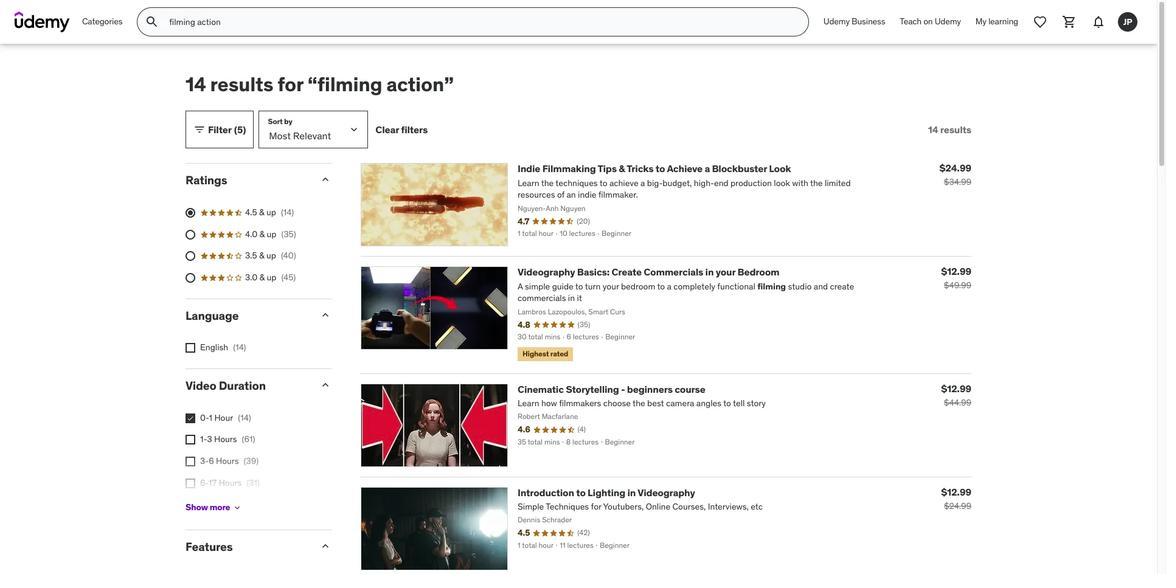 Task type: vqa. For each thing, say whether or not it's contained in the screenshot.


Task type: describe. For each thing, give the bounding box(es) containing it.
small image for video duration
[[319, 379, 332, 391]]

1 vertical spatial in
[[628, 487, 636, 499]]

0 vertical spatial small image
[[193, 124, 206, 136]]

0 vertical spatial to
[[656, 163, 665, 175]]

$24.99 inside $12.99 $24.99
[[944, 500, 972, 511]]

show more
[[186, 502, 230, 513]]

$12.99 $44.99
[[941, 382, 972, 408]]

0 horizontal spatial to
[[576, 487, 586, 499]]

filmmaking
[[543, 163, 596, 175]]

video duration button
[[186, 378, 310, 393]]

udemy inside udemy business link
[[824, 16, 850, 27]]

hour
[[214, 412, 233, 423]]

my learning link
[[969, 7, 1026, 37]]

14 for 14 results for "filming action"
[[186, 72, 206, 97]]

english (14)
[[200, 342, 246, 353]]

"filming
[[308, 72, 382, 97]]

business
[[852, 16, 886, 27]]

(31)
[[247, 477, 260, 488]]

4.5
[[245, 207, 257, 218]]

$44.99
[[944, 397, 972, 408]]

14 results for "filming action"
[[186, 72, 454, 97]]

introduction
[[518, 487, 574, 499]]

notifications image
[[1092, 15, 1106, 29]]

6-17 hours (31)
[[200, 477, 260, 488]]

filter
[[208, 123, 232, 136]]

basics:
[[577, 266, 610, 278]]

a
[[705, 163, 710, 175]]

create
[[612, 266, 642, 278]]

hours for 6-17 hours
[[219, 477, 242, 488]]

jp link
[[1113, 7, 1143, 37]]

3
[[207, 434, 212, 445]]

show more button
[[186, 496, 242, 520]]

(35)
[[281, 229, 296, 240]]

6
[[209, 456, 214, 467]]

xsmall image for 0-
[[186, 414, 195, 423]]

categories button
[[75, 7, 130, 37]]

$12.99 for cinematic storytelling - beginners course
[[941, 382, 972, 395]]

17+
[[200, 499, 213, 510]]

up for 4.0 & up
[[267, 229, 277, 240]]

4.0 & up (35)
[[245, 229, 296, 240]]

language button
[[186, 308, 310, 323]]

$34.99
[[944, 177, 972, 188]]

bedroom
[[738, 266, 780, 278]]

tips
[[598, 163, 617, 175]]

4.5 & up (14)
[[245, 207, 294, 218]]

ratings
[[186, 173, 227, 188]]

& right tips
[[619, 163, 625, 175]]

udemy business link
[[816, 7, 893, 37]]

filter (5)
[[208, 123, 246, 136]]

shopping cart with 0 items image
[[1062, 15, 1077, 29]]

learning
[[989, 16, 1019, 27]]

cinematic storytelling - beginners course link
[[518, 383, 706, 395]]

& for 3.0 & up (45)
[[260, 272, 265, 283]]

$12.99 for introduction to lighting in videography
[[941, 486, 972, 498]]

3.0 & up (45)
[[245, 272, 296, 283]]

introduction to lighting in videography link
[[518, 487, 695, 499]]

wishlist image
[[1033, 15, 1048, 29]]

udemy image
[[15, 12, 70, 32]]

features button
[[186, 540, 310, 554]]

up for 3.5 & up
[[267, 250, 276, 261]]

tricks
[[627, 163, 654, 175]]

indie filmmaking tips & tricks to achieve a blockbuster look
[[518, 163, 791, 175]]

$24.99 $34.99
[[940, 162, 972, 188]]

ratings button
[[186, 173, 310, 188]]

1-3 hours (61)
[[200, 434, 255, 445]]

hours for 3-6 hours
[[216, 456, 239, 467]]

on
[[924, 16, 933, 27]]

(61)
[[242, 434, 255, 445]]

up for 3.0 & up
[[267, 272, 277, 283]]

(40)
[[281, 250, 296, 261]]

6-
[[200, 477, 209, 488]]

1-
[[200, 434, 207, 445]]

xsmall image inside show more button
[[233, 503, 242, 513]]

achieve
[[667, 163, 703, 175]]

& for 3.5 & up (40)
[[259, 250, 264, 261]]

cinematic storytelling - beginners course
[[518, 383, 706, 395]]

14 results status
[[928, 123, 972, 136]]

up for 4.5 & up
[[267, 207, 276, 218]]

teach on udemy
[[900, 16, 961, 27]]

clear filters button
[[376, 111, 428, 149]]

(14) for hour
[[238, 412, 251, 423]]

small image for ratings
[[319, 174, 332, 186]]

4.0
[[245, 229, 257, 240]]

cinematic
[[518, 383, 564, 395]]

17+ hours
[[200, 499, 238, 510]]

3.5 & up (40)
[[245, 250, 296, 261]]

videography basics: create commercials in your bedroom
[[518, 266, 780, 278]]

clear
[[376, 123, 399, 136]]

0 vertical spatial videography
[[518, 266, 575, 278]]



Task type: locate. For each thing, give the bounding box(es) containing it.
0 vertical spatial 14
[[186, 72, 206, 97]]

my
[[976, 16, 987, 27]]

$24.99
[[940, 162, 972, 174], [944, 500, 972, 511]]

(14) for up
[[281, 207, 294, 218]]

0 horizontal spatial in
[[628, 487, 636, 499]]

14
[[186, 72, 206, 97], [928, 123, 939, 136]]

Search for anything text field
[[167, 12, 794, 32]]

1 vertical spatial $24.99
[[944, 500, 972, 511]]

2 vertical spatial small image
[[319, 379, 332, 391]]

for
[[278, 72, 303, 97]]

& for 4.5 & up (14)
[[259, 207, 264, 218]]

1 vertical spatial small image
[[319, 174, 332, 186]]

0 horizontal spatial results
[[210, 72, 273, 97]]

1 vertical spatial to
[[576, 487, 586, 499]]

& right "3.0"
[[260, 272, 265, 283]]

hours right 17+
[[216, 499, 238, 510]]

results for 14 results for "filming action"
[[210, 72, 273, 97]]

teach on udemy link
[[893, 7, 969, 37]]

-
[[621, 383, 625, 395]]

1 vertical spatial 14
[[928, 123, 939, 136]]

to left lighting
[[576, 487, 586, 499]]

(5)
[[234, 123, 246, 136]]

xsmall image
[[186, 343, 195, 353], [186, 457, 195, 467], [186, 479, 195, 488], [233, 503, 242, 513]]

1 horizontal spatial udemy
[[935, 16, 961, 27]]

0 vertical spatial $12.99
[[941, 266, 972, 278]]

up
[[267, 207, 276, 218], [267, 229, 277, 240], [267, 250, 276, 261], [267, 272, 277, 283]]

commercials
[[644, 266, 704, 278]]

videography basics: create commercials in your bedroom link
[[518, 266, 780, 278]]

indie
[[518, 163, 540, 175]]

0-
[[200, 412, 209, 423]]

hours for 1-3 hours
[[214, 434, 237, 445]]

2 vertical spatial (14)
[[238, 412, 251, 423]]

udemy business
[[824, 16, 886, 27]]

0 vertical spatial results
[[210, 72, 273, 97]]

14 for 14 results
[[928, 123, 939, 136]]

xsmall image left '3-'
[[186, 457, 195, 467]]

(14)
[[281, 207, 294, 218], [233, 342, 246, 353], [238, 412, 251, 423]]

videography
[[518, 266, 575, 278], [638, 487, 695, 499]]

14 inside 14 results status
[[928, 123, 939, 136]]

udemy left business
[[824, 16, 850, 27]]

small image for features
[[319, 540, 332, 552]]

0 vertical spatial xsmall image
[[186, 414, 195, 423]]

1 horizontal spatial results
[[941, 123, 972, 136]]

$49.99
[[944, 280, 972, 291]]

(45)
[[281, 272, 296, 283]]

$12.99 for videography basics: create commercials in your bedroom
[[941, 266, 972, 278]]

2 vertical spatial $12.99
[[941, 486, 972, 498]]

xsmall image right more
[[233, 503, 242, 513]]

video
[[186, 378, 216, 393]]

english
[[200, 342, 228, 353]]

1 vertical spatial $12.99
[[941, 382, 972, 395]]

2 small image from the top
[[319, 540, 332, 552]]

3-
[[200, 456, 209, 467]]

1 vertical spatial (14)
[[233, 342, 246, 353]]

filters
[[401, 123, 428, 136]]

2 xsmall image from the top
[[186, 435, 195, 445]]

results up the $24.99 $34.99
[[941, 123, 972, 136]]

$12.99 $49.99
[[941, 266, 972, 291]]

udemy right 'on'
[[935, 16, 961, 27]]

0 horizontal spatial udemy
[[824, 16, 850, 27]]

3-6 hours (39)
[[200, 456, 259, 467]]

&
[[619, 163, 625, 175], [259, 207, 264, 218], [260, 229, 265, 240], [259, 250, 264, 261], [260, 272, 265, 283]]

up left (40)
[[267, 250, 276, 261]]

1 up from the top
[[267, 207, 276, 218]]

your
[[716, 266, 736, 278]]

results up (5)
[[210, 72, 273, 97]]

1 vertical spatial results
[[941, 123, 972, 136]]

1 vertical spatial xsmall image
[[186, 435, 195, 445]]

3 $12.99 from the top
[[941, 486, 972, 498]]

up right 4.5
[[267, 207, 276, 218]]

to
[[656, 163, 665, 175], [576, 487, 586, 499]]

jp
[[1124, 16, 1133, 27]]

videography left "basics:"
[[518, 266, 575, 278]]

0 vertical spatial in
[[706, 266, 714, 278]]

2 $12.99 from the top
[[941, 382, 972, 395]]

in right lighting
[[628, 487, 636, 499]]

videography right lighting
[[638, 487, 695, 499]]

features
[[186, 540, 233, 554]]

video duration
[[186, 378, 266, 393]]

1 horizontal spatial in
[[706, 266, 714, 278]]

introduction to lighting in videography
[[518, 487, 695, 499]]

1 xsmall image from the top
[[186, 414, 195, 423]]

xsmall image for 3-
[[186, 457, 195, 467]]

1
[[209, 412, 212, 423]]

up left (45) on the left of page
[[267, 272, 277, 283]]

small image
[[193, 124, 206, 136], [319, 174, 332, 186], [319, 379, 332, 391]]

to right tricks
[[656, 163, 665, 175]]

17
[[209, 477, 217, 488]]

1 horizontal spatial videography
[[638, 487, 695, 499]]

categories
[[82, 16, 123, 27]]

xsmall image left english
[[186, 343, 195, 353]]

teach
[[900, 16, 922, 27]]

1 horizontal spatial 14
[[928, 123, 939, 136]]

xsmall image left 6-
[[186, 479, 195, 488]]

up left (35)
[[267, 229, 277, 240]]

hours right 17
[[219, 477, 242, 488]]

0-1 hour (14)
[[200, 412, 251, 423]]

small image
[[319, 309, 332, 321], [319, 540, 332, 552]]

in left your
[[706, 266, 714, 278]]

14 results
[[928, 123, 972, 136]]

0 horizontal spatial videography
[[518, 266, 575, 278]]

(14) up (35)
[[281, 207, 294, 218]]

xsmall image for 6-
[[186, 479, 195, 488]]

2 udemy from the left
[[935, 16, 961, 27]]

indie filmmaking tips & tricks to achieve a blockbuster look link
[[518, 163, 791, 175]]

blockbuster
[[712, 163, 767, 175]]

3 up from the top
[[267, 250, 276, 261]]

& for 4.0 & up (35)
[[260, 229, 265, 240]]

0 horizontal spatial 14
[[186, 72, 206, 97]]

clear filters
[[376, 123, 428, 136]]

udemy
[[824, 16, 850, 27], [935, 16, 961, 27]]

action"
[[387, 72, 454, 97]]

xsmall image
[[186, 414, 195, 423], [186, 435, 195, 445]]

xsmall image for 1-
[[186, 435, 195, 445]]

submit search image
[[145, 15, 160, 29]]

in
[[706, 266, 714, 278], [628, 487, 636, 499]]

small image for language
[[319, 309, 332, 321]]

1 $12.99 from the top
[[941, 266, 972, 278]]

lighting
[[588, 487, 626, 499]]

my learning
[[976, 16, 1019, 27]]

0 vertical spatial $24.99
[[940, 162, 972, 174]]

udemy inside teach on udemy link
[[935, 16, 961, 27]]

xsmall image left 1-
[[186, 435, 195, 445]]

xsmall image left 0-
[[186, 414, 195, 423]]

& right 4.5
[[259, 207, 264, 218]]

1 horizontal spatial to
[[656, 163, 665, 175]]

$12.99
[[941, 266, 972, 278], [941, 382, 972, 395], [941, 486, 972, 498]]

(14) right hour
[[238, 412, 251, 423]]

results for 14 results
[[941, 123, 972, 136]]

(39)
[[244, 456, 259, 467]]

xsmall image for english
[[186, 343, 195, 353]]

more
[[210, 502, 230, 513]]

show
[[186, 502, 208, 513]]

results
[[210, 72, 273, 97], [941, 123, 972, 136]]

results inside status
[[941, 123, 972, 136]]

1 small image from the top
[[319, 309, 332, 321]]

1 vertical spatial videography
[[638, 487, 695, 499]]

course
[[675, 383, 706, 395]]

duration
[[219, 378, 266, 393]]

1 vertical spatial small image
[[319, 540, 332, 552]]

(14) right english
[[233, 342, 246, 353]]

3.5
[[245, 250, 257, 261]]

storytelling
[[566, 383, 619, 395]]

2 up from the top
[[267, 229, 277, 240]]

0 vertical spatial (14)
[[281, 207, 294, 218]]

language
[[186, 308, 239, 323]]

hours right the '3' on the left bottom of the page
[[214, 434, 237, 445]]

& right 4.0
[[260, 229, 265, 240]]

0 vertical spatial small image
[[319, 309, 332, 321]]

beginners
[[627, 383, 673, 395]]

1 udemy from the left
[[824, 16, 850, 27]]

4 up from the top
[[267, 272, 277, 283]]

hours right 6
[[216, 456, 239, 467]]

& right 3.5
[[259, 250, 264, 261]]

look
[[769, 163, 791, 175]]

3.0
[[245, 272, 257, 283]]



